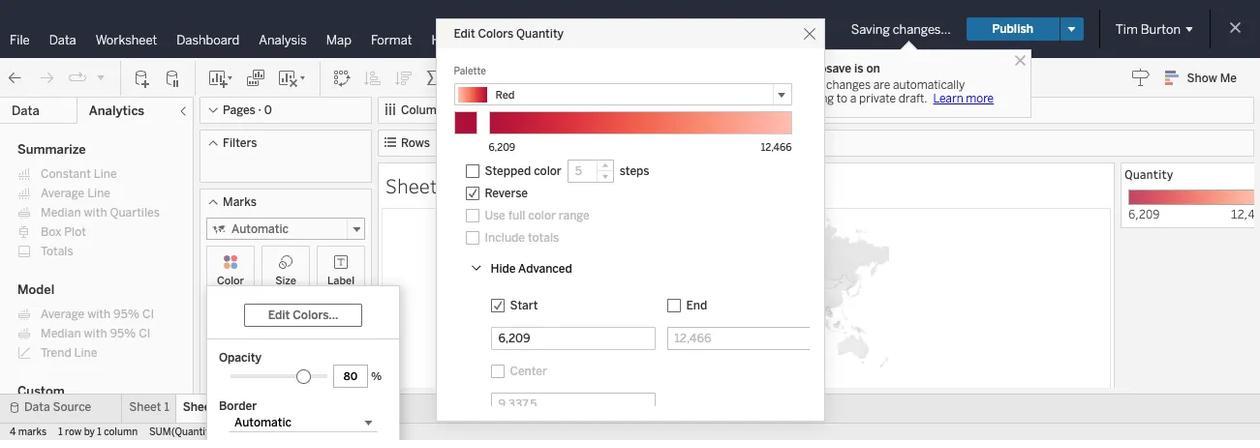 Task type: vqa. For each thing, say whether or not it's contained in the screenshot.
Sheet to the left
yes



Task type: locate. For each thing, give the bounding box(es) containing it.
pause auto updates image
[[164, 68, 183, 88]]

None text field
[[567, 159, 614, 183], [333, 365, 368, 388], [567, 159, 614, 183], [333, 365, 368, 388]]

tim burton
[[1116, 22, 1181, 36]]

sheet down rows
[[386, 172, 438, 200]]

95% down average with 95% ci
[[110, 327, 136, 341]]

0 vertical spatial 95%
[[113, 308, 140, 322]]

0 horizontal spatial 6,209
[[489, 142, 515, 154]]

0 horizontal spatial edit
[[268, 309, 290, 323]]

dashboard
[[177, 33, 240, 47]]

edit left colors
[[454, 27, 475, 41]]

1 vertical spatial data
[[12, 104, 40, 118]]

test workbook
[[614, 20, 721, 38]]

ci up median with 95% ci
[[142, 308, 154, 322]]

0 vertical spatial sheet 1 (2)
[[386, 172, 485, 200]]

0
[[264, 104, 272, 117]]

quantity
[[516, 27, 564, 41], [1125, 167, 1173, 182]]

is
[[854, 62, 864, 76]]

1 vertical spatial color
[[528, 209, 556, 222]]

median up box plot
[[41, 206, 81, 220]]

0 vertical spatial median
[[41, 206, 81, 220]]

data down undo image
[[12, 104, 40, 118]]

sheet 1 (2) down rows
[[386, 172, 485, 200]]

data
[[49, 33, 76, 47], [12, 104, 40, 118], [24, 401, 50, 415]]

are
[[873, 78, 890, 92]]

replay animation image
[[68, 68, 87, 88], [95, 71, 107, 83]]

2 median from the top
[[41, 327, 81, 341]]

autosave is on
[[800, 62, 880, 76]]

median with quartiles
[[41, 206, 160, 220]]

(2) up 38,654 on the bottom of the page
[[226, 401, 243, 415]]

sheet
[[386, 172, 438, 200], [129, 401, 161, 415], [183, 401, 215, 415]]

Red field
[[454, 83, 792, 107]]

1 vertical spatial sheet 1 (2)
[[183, 401, 243, 415]]

1 vertical spatial 95%
[[110, 327, 136, 341]]

constant
[[41, 168, 91, 181]]

1 left reverse
[[443, 172, 454, 200]]

1 average from the top
[[41, 187, 84, 201]]

0 horizontal spatial (2)
[[226, 401, 243, 415]]

highlight image
[[473, 68, 495, 88]]

ci down average with 95% ci
[[139, 327, 151, 341]]

burton
[[1141, 22, 1181, 36]]

0 horizontal spatial replay animation image
[[68, 68, 87, 88]]

center
[[510, 365, 547, 379]]

1 vertical spatial quantity
[[1125, 167, 1173, 182]]

ci
[[142, 308, 154, 322], [139, 327, 151, 341]]

analysis
[[259, 33, 307, 47]]

line
[[94, 168, 117, 181], [87, 187, 110, 201], [74, 347, 97, 360]]

edit
[[454, 27, 475, 41], [268, 309, 290, 323]]

totals
[[528, 231, 559, 245]]

red button
[[454, 83, 792, 107]]

ci for median with 95% ci
[[139, 327, 151, 341]]

2 vertical spatial line
[[74, 347, 97, 360]]

95%
[[113, 308, 140, 322], [110, 327, 136, 341]]

me
[[1220, 72, 1237, 85]]

4 marks
[[10, 427, 47, 439]]

use
[[485, 209, 505, 222]]

ci for average with 95% ci
[[142, 308, 154, 322]]

with down average line
[[84, 206, 107, 220]]

median with 95% ci
[[41, 327, 151, 341]]

color down latitude (generated)
[[534, 164, 562, 178]]

(2)
[[458, 172, 485, 200], [226, 401, 243, 415]]

pages
[[223, 104, 255, 117]]

0 horizontal spatial quantity
[[516, 27, 564, 41]]

color
[[534, 164, 562, 178], [528, 209, 556, 222]]

sum(quantity): 38,654
[[149, 427, 255, 439]]

end
[[686, 299, 707, 313]]

1 up 38,654 on the bottom of the page
[[218, 401, 224, 415]]

quartiles
[[110, 206, 160, 220]]

constant line
[[41, 168, 117, 181]]

1 median from the top
[[41, 206, 81, 220]]

(generated)
[[533, 105, 597, 118], [524, 138, 588, 151]]

automatic
[[234, 417, 292, 430]]

with down average with 95% ci
[[84, 327, 107, 341]]

1 horizontal spatial (2)
[[458, 172, 485, 200]]

map
[[326, 33, 352, 47]]

line up median with quartiles on the top
[[87, 187, 110, 201]]

None range field
[[231, 367, 327, 379]]

sheet 1 (2)
[[386, 172, 485, 200], [183, 401, 243, 415]]

1 vertical spatial (2)
[[226, 401, 243, 415]]

0 vertical spatial (2)
[[458, 172, 485, 200]]

data up redo icon on the top left of page
[[49, 33, 76, 47]]

1 vertical spatial average
[[41, 308, 84, 322]]

95% up median with 95% ci
[[113, 308, 140, 322]]

opacity
[[219, 352, 262, 365]]

38,654
[[223, 427, 255, 439]]

(generated) for latitude (generated)
[[524, 138, 588, 151]]

draft.
[[899, 92, 928, 106]]

edit for edit colors...
[[268, 309, 290, 323]]

advanced
[[518, 263, 572, 276]]

with
[[84, 206, 107, 220], [87, 308, 111, 322], [84, 327, 107, 341]]

latitude (generated)
[[478, 138, 588, 151]]

0 vertical spatial line
[[94, 168, 117, 181]]

saving
[[800, 92, 834, 106]]

1 vertical spatial (generated)
[[524, 138, 588, 151]]

1 horizontal spatial sheet
[[183, 401, 215, 415]]

trend
[[41, 347, 71, 360]]

duplicate image
[[246, 68, 265, 88]]

line for trend line
[[74, 347, 97, 360]]

with for median with 95% ci
[[84, 327, 107, 341]]

(generated) down "format workbook" image
[[533, 105, 597, 118]]

region
[[252, 364, 288, 378]]

average down model at the left
[[41, 308, 84, 322]]

fit image
[[569, 68, 600, 88]]

1 vertical spatial median
[[41, 327, 81, 341]]

sheet 1
[[129, 401, 169, 415]]

hide advanced button
[[465, 258, 576, 281]]

line up average line
[[94, 168, 117, 181]]

12,466
[[761, 142, 792, 154]]

0 vertical spatial ci
[[142, 308, 154, 322]]

edit colors...
[[268, 309, 338, 323]]

summarize
[[17, 142, 86, 157]]

swap rows and columns image
[[332, 68, 352, 88]]

1 row by 1 column
[[58, 427, 138, 439]]

median up trend
[[41, 327, 81, 341]]

edit up tooltip
[[268, 309, 290, 323]]

sort descending image
[[394, 68, 414, 88]]

red
[[495, 89, 515, 102]]

average for average line
[[41, 187, 84, 201]]

edit for edit colors quantity
[[454, 27, 475, 41]]

None text field
[[491, 327, 655, 351], [667, 327, 832, 351], [491, 393, 655, 417], [491, 327, 655, 351], [667, 327, 832, 351], [491, 393, 655, 417]]

edit inside button
[[268, 309, 290, 323]]

sheet 1 (2) up sum(quantity): 38,654 on the bottom left of the page
[[183, 401, 243, 415]]

private
[[859, 92, 896, 106]]

line for constant line
[[94, 168, 117, 181]]

1 horizontal spatial replay animation image
[[95, 71, 107, 83]]

6,209
[[489, 142, 515, 154], [1128, 206, 1160, 222]]

1
[[443, 172, 454, 200], [164, 401, 169, 415], [218, 401, 224, 415], [58, 427, 63, 439], [97, 427, 101, 439]]

sum(quantity)
[[242, 386, 322, 400]]

edit inside dialog
[[454, 27, 475, 41]]

0 vertical spatial with
[[84, 206, 107, 220]]

1 vertical spatial with
[[87, 308, 111, 322]]

totals
[[41, 245, 73, 259]]

(2) left reverse
[[458, 172, 485, 200]]

1 horizontal spatial quantity
[[1125, 167, 1173, 182]]

average
[[41, 187, 84, 201], [41, 308, 84, 322]]

palette red
[[454, 66, 515, 102]]

replay animation image up analytics
[[95, 71, 107, 83]]

average down the constant
[[41, 187, 84, 201]]

sheet up sum(quantity): 38,654 on the bottom left of the page
[[183, 401, 215, 415]]

clear sheet image
[[277, 68, 308, 88]]

1 vertical spatial edit
[[268, 309, 290, 323]]

edit colors quantity
[[454, 27, 564, 41]]

label
[[327, 275, 355, 288]]

sheet up column
[[129, 401, 161, 415]]

(generated) down longitude (generated)
[[524, 138, 588, 151]]

line down median with 95% ci
[[74, 347, 97, 360]]

new worksheet image
[[207, 68, 234, 88]]

1 horizontal spatial sheet 1 (2)
[[386, 172, 485, 200]]

1 vertical spatial 6,209
[[1128, 206, 1160, 222]]

0 vertical spatial average
[[41, 187, 84, 201]]

show/hide cards image
[[624, 68, 655, 88]]

0 vertical spatial color
[[534, 164, 562, 178]]

1 vertical spatial ci
[[139, 327, 151, 341]]

1 horizontal spatial edit
[[454, 27, 475, 41]]

0 vertical spatial edit
[[454, 27, 475, 41]]

show me
[[1187, 72, 1237, 85]]

source
[[53, 401, 91, 415]]

2 average from the top
[[41, 308, 84, 322]]

0 vertical spatial (generated)
[[533, 105, 597, 118]]

0 vertical spatial quantity
[[516, 27, 564, 41]]

analytics
[[89, 104, 144, 118]]

publish
[[992, 22, 1033, 36]]

2 vertical spatial with
[[84, 327, 107, 341]]

data down custom
[[24, 401, 50, 415]]

1 vertical spatial line
[[87, 187, 110, 201]]

with up median with 95% ci
[[87, 308, 111, 322]]

range
[[559, 209, 590, 222]]

format
[[371, 33, 412, 47]]

color up the totals
[[528, 209, 556, 222]]

0 vertical spatial 6,209
[[489, 142, 515, 154]]

6,209 inside edit colors quantity dialog
[[489, 142, 515, 154]]

replay animation image right redo icon on the top left of page
[[68, 68, 87, 88]]



Task type: describe. For each thing, give the bounding box(es) containing it.
average with 95% ci
[[41, 308, 154, 322]]

1 right by
[[97, 427, 101, 439]]

edit colors quantity dialog
[[436, 19, 835, 441]]

your
[[800, 78, 824, 92]]

help
[[432, 33, 458, 47]]

color
[[217, 275, 244, 288]]

draft
[[570, 22, 597, 36]]

autosave
[[800, 62, 851, 76]]

%
[[371, 371, 382, 384]]

column
[[104, 427, 138, 439]]

your changes are automatically saving to a private draft.
[[800, 78, 965, 106]]

changes
[[826, 78, 871, 92]]

2 horizontal spatial sheet
[[386, 172, 438, 200]]

0 horizontal spatial sheet 1 (2)
[[183, 401, 243, 415]]

a
[[850, 92, 857, 106]]

trend line
[[41, 347, 97, 360]]

columns
[[401, 104, 450, 117]]

palette
[[454, 66, 486, 77]]

totals image
[[425, 68, 448, 88]]

average line
[[41, 187, 110, 201]]

95% for average with 95% ci
[[113, 308, 140, 322]]

reverse
[[485, 186, 528, 200]]

with for median with quartiles
[[84, 206, 107, 220]]

sort ascending image
[[363, 68, 383, 88]]

show mark labels image
[[507, 68, 526, 88]]

workbook
[[648, 20, 721, 38]]

4
[[10, 427, 16, 439]]

open and edit this workbook in tableau desktop image
[[710, 68, 729, 88]]

with for average with 95% ci
[[87, 308, 111, 322]]

·
[[258, 104, 261, 117]]

start
[[510, 299, 538, 313]]

new data source image
[[133, 68, 152, 88]]

box
[[41, 226, 61, 239]]

publish button
[[966, 17, 1059, 41]]

automatically
[[893, 78, 965, 92]]

download image
[[679, 68, 698, 88]]

more
[[966, 92, 994, 106]]

color inside reverse use full color range include totals
[[528, 209, 556, 222]]

12,46
[[1231, 206, 1260, 222]]

row
[[65, 427, 82, 439]]

saving
[[851, 22, 890, 36]]

hide advanced
[[491, 263, 572, 276]]

box plot
[[41, 226, 86, 239]]

changes...
[[893, 22, 951, 36]]

edit colors... button
[[244, 304, 363, 327]]

median for median with quartiles
[[41, 206, 81, 220]]

saving changes...
[[851, 22, 951, 36]]

stepped
[[485, 164, 531, 178]]

line for average line
[[87, 187, 110, 201]]

tooltip
[[269, 329, 303, 342]]

to
[[837, 92, 848, 106]]

on
[[866, 62, 880, 76]]

undo image
[[6, 68, 25, 88]]

1 up sum(quantity):
[[164, 401, 169, 415]]

include
[[485, 231, 525, 245]]

marks
[[223, 196, 257, 209]]

collapse image
[[177, 106, 189, 117]]

0 vertical spatial data
[[49, 33, 76, 47]]

(generated) for longitude (generated)
[[533, 105, 597, 118]]

median for median with 95% ci
[[41, 327, 81, 341]]

test
[[614, 20, 644, 38]]

show
[[1187, 72, 1217, 85]]

custom
[[17, 385, 65, 399]]

full
[[508, 209, 525, 222]]

pages · 0
[[223, 104, 272, 117]]

format workbook image
[[538, 68, 557, 88]]

colors
[[478, 27, 514, 41]]

model
[[17, 283, 54, 297]]

data guide image
[[1131, 68, 1150, 87]]

show me button
[[1156, 63, 1254, 93]]

quantity inside edit colors quantity dialog
[[516, 27, 564, 41]]

close image
[[1011, 51, 1030, 70]]

hide
[[491, 263, 516, 276]]

plot
[[64, 226, 86, 239]]

reverse use full color range include totals
[[485, 186, 590, 245]]

learn more
[[933, 92, 994, 106]]

average for average with 95% ci
[[41, 308, 84, 322]]

file
[[10, 33, 30, 47]]

95% for median with 95% ci
[[110, 327, 136, 341]]

2 vertical spatial data
[[24, 401, 50, 415]]

1 horizontal spatial 6,209
[[1128, 206, 1160, 222]]

size
[[275, 275, 296, 288]]

latitude
[[478, 138, 522, 151]]

rows
[[401, 137, 430, 150]]

longitude
[[478, 105, 531, 118]]

tim
[[1116, 22, 1138, 36]]

1 left row
[[58, 427, 63, 439]]

marks. press enter to open the view data window.. use arrow keys to navigate data visualization elements. image
[[382, 208, 1111, 441]]

0 horizontal spatial sheet
[[129, 401, 161, 415]]

filters
[[223, 137, 257, 150]]

longitude (generated)
[[478, 105, 597, 118]]

learn more link
[[928, 92, 994, 106]]

data source
[[24, 401, 91, 415]]

colors...
[[293, 309, 338, 323]]

redo image
[[37, 68, 56, 88]]

stepped color
[[485, 164, 562, 178]]

by
[[84, 427, 95, 439]]

detail
[[216, 329, 245, 342]]



